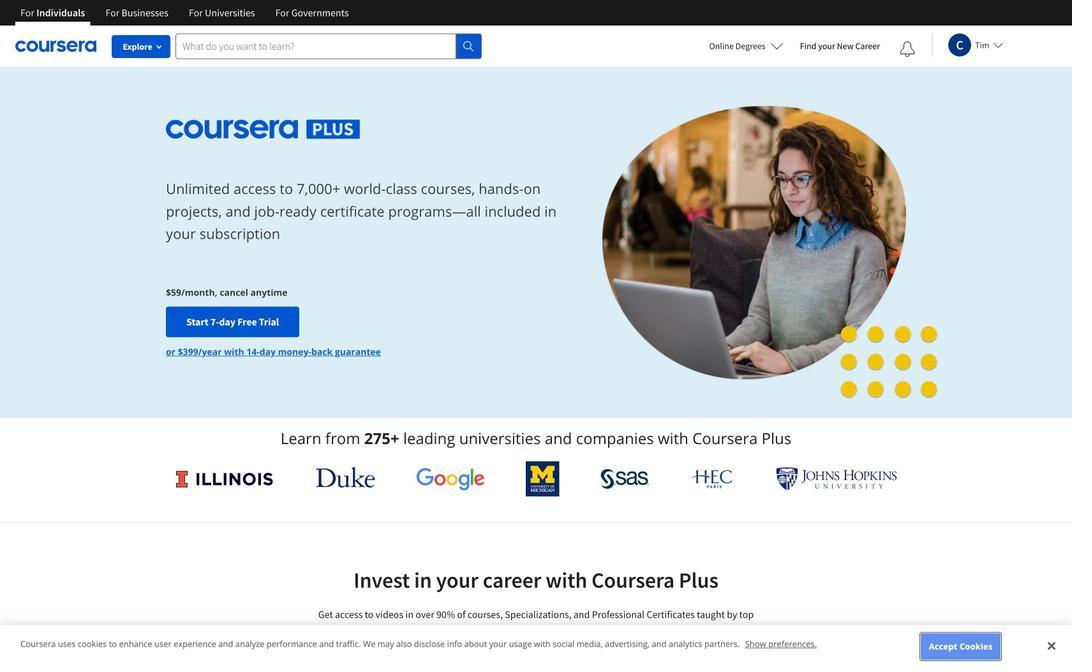 Task type: locate. For each thing, give the bounding box(es) containing it.
university of michigan image
[[526, 462, 560, 497]]

banner navigation
[[10, 0, 359, 26]]

duke university image
[[316, 467, 375, 488]]

privacy alert dialog
[[0, 625, 1072, 670]]

None search field
[[176, 34, 482, 59]]

coursera plus image
[[166, 120, 360, 139]]

hec paris image
[[691, 466, 735, 492]]

university of illinois at urbana-champaign image
[[175, 469, 275, 489]]



Task type: describe. For each thing, give the bounding box(es) containing it.
google image
[[416, 467, 485, 491]]

coursera image
[[15, 36, 96, 56]]

help center image
[[1039, 637, 1055, 652]]

What do you want to learn? text field
[[176, 34, 456, 59]]

johns hopkins university image
[[776, 467, 898, 491]]

sas image
[[601, 469, 650, 489]]



Task type: vqa. For each thing, say whether or not it's contained in the screenshot.
'learners' at the left of page
no



